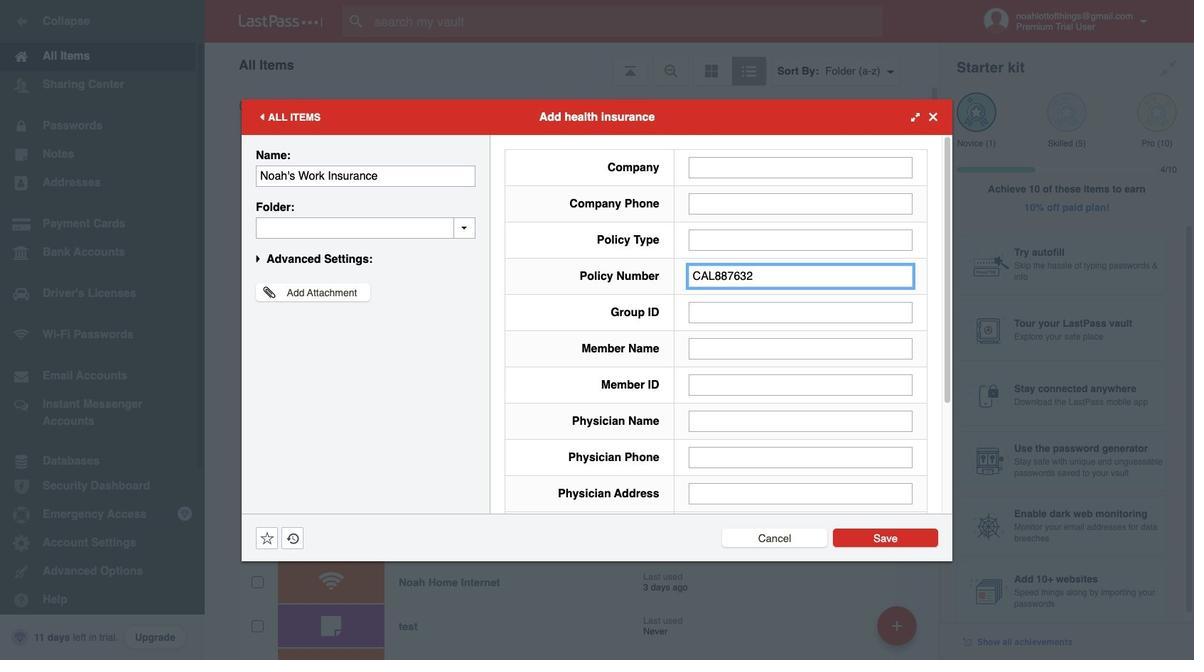 Task type: describe. For each thing, give the bounding box(es) containing it.
Search search field
[[343, 6, 911, 37]]

main navigation navigation
[[0, 0, 205, 661]]

vault options navigation
[[205, 43, 940, 85]]



Task type: locate. For each thing, give the bounding box(es) containing it.
None text field
[[689, 157, 913, 178], [256, 165, 476, 187], [689, 193, 913, 214], [256, 217, 476, 239], [689, 229, 913, 251], [689, 266, 913, 287], [689, 302, 913, 323], [689, 374, 913, 396], [689, 411, 913, 432], [689, 157, 913, 178], [256, 165, 476, 187], [689, 193, 913, 214], [256, 217, 476, 239], [689, 229, 913, 251], [689, 266, 913, 287], [689, 302, 913, 323], [689, 374, 913, 396], [689, 411, 913, 432]]

lastpass image
[[239, 15, 323, 28]]

dialog
[[242, 99, 953, 652]]

new item image
[[893, 621, 902, 631]]

None text field
[[689, 338, 913, 359], [689, 447, 913, 468], [689, 483, 913, 505], [689, 338, 913, 359], [689, 447, 913, 468], [689, 483, 913, 505]]

search my vault text field
[[343, 6, 911, 37]]

new item navigation
[[873, 602, 926, 661]]



